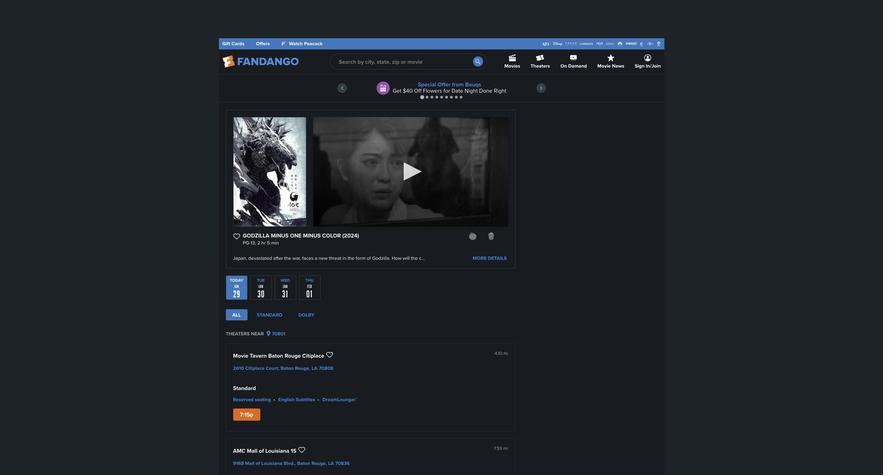 Task type: locate. For each thing, give the bounding box(es) containing it.
of inside movie summary element
[[367, 255, 371, 262]]

baton down rouge
[[281, 365, 294, 372]]

of right form in the bottom of the page
[[367, 255, 371, 262]]

region
[[219, 74, 665, 102]]

dreamlounger™
[[323, 396, 358, 403]]

1 vertical spatial mi
[[504, 445, 508, 452]]

flowers
[[423, 87, 442, 95]]

1 jan from the left
[[234, 284, 239, 290]]

la left 70836
[[328, 460, 334, 467]]

0 vertical spatial movie
[[598, 63, 611, 69]]

by
[[373, 123, 379, 129]]

1 horizontal spatial la
[[328, 460, 334, 467]]

japan, devastated after the war, faces a new threat in the form of godzilla. how will the country confront this impossible situation?
[[233, 255, 509, 262]]

rouge, down rouge
[[295, 365, 311, 372]]

will
[[403, 255, 410, 262]]

placeholder image up the more details button
[[488, 232, 495, 240]]

1 horizontal spatial i
[[437, 123, 438, 129]]

citiplace
[[302, 352, 325, 360], [245, 365, 265, 372]]

jan inside today jan 29
[[234, 284, 239, 290]]

0 vertical spatial of
[[367, 255, 371, 262]]

mi right 4.10
[[504, 350, 508, 356]]

gift
[[222, 40, 230, 47]]

1 vertical spatial of
[[259, 447, 264, 455]]

special
[[418, 80, 437, 88]]

amc mall of louisiana 15 link
[[233, 447, 297, 455]]

1 vertical spatial citiplace
[[245, 365, 265, 372]]

i left am
[[437, 123, 438, 129]]

offer
[[438, 80, 451, 88]]

right
[[494, 87, 507, 95]]

(2024)
[[343, 232, 359, 240]]

baton up court,
[[268, 352, 283, 360]]

1 vertical spatial baton
[[281, 365, 294, 372]]

theaters left on
[[531, 63, 551, 69]]

after
[[274, 255, 283, 262]]

theaters near
[[226, 330, 264, 337]]

movie left the news
[[598, 63, 611, 69]]

1 vertical spatial rouge,
[[312, 460, 327, 467]]

placeholder image
[[469, 232, 477, 240], [488, 232, 495, 240]]

0 vertical spatial citiplace
[[302, 352, 325, 360]]

louisiana left 15
[[266, 447, 290, 455]]

0 horizontal spatial citiplace
[[245, 365, 265, 372]]

mi right 7.59
[[504, 445, 508, 452]]

yes
[[313, 129, 322, 134]]

for
[[444, 87, 451, 95]]

1 of 4 group
[[226, 276, 248, 300]]

feb
[[307, 284, 312, 290]]

70808
[[319, 365, 334, 372]]

1 vertical spatial movie
[[233, 352, 249, 360]]

mall for 9168
[[245, 460, 255, 467]]

english
[[279, 396, 295, 403]]

0 horizontal spatial placeholder image
[[469, 232, 477, 240]]

1 horizontal spatial the
[[348, 255, 355, 262]]

2 vertical spatial of
[[256, 460, 260, 467]]

3 the from the left
[[411, 255, 418, 262]]

1 horizontal spatial jan
[[259, 284, 264, 290]]

video player application
[[313, 116, 508, 227]]

country
[[419, 255, 435, 262]]

theaters
[[531, 63, 551, 69], [226, 330, 250, 337]]

la left 70808
[[312, 365, 318, 372]]

in/join
[[646, 63, 661, 69]]

jan inside the wed jan 31
[[283, 284, 288, 290]]

0 vertical spatial baton
[[268, 352, 283, 360]]

jan for 30
[[259, 284, 264, 290]]

0 horizontal spatial the
[[285, 255, 291, 262]]

theaters left 'near'
[[226, 330, 250, 337]]

0 horizontal spatial movie
[[233, 352, 249, 360]]

region containing special offer from bouqs get $40 off flowers for date night done right
[[219, 74, 665, 102]]

blvd.,
[[284, 460, 296, 467]]

0 horizontal spatial rouge,
[[295, 365, 311, 372]]

0 horizontal spatial i
[[410, 123, 411, 129]]

1 vertical spatial mall
[[245, 460, 255, 467]]

date
[[452, 87, 464, 95]]

movies link
[[505, 49, 521, 74]]

2 horizontal spatial the
[[411, 255, 418, 262]]

1 horizontal spatial theaters
[[531, 63, 551, 69]]

1 vertical spatial louisiana
[[262, 460, 283, 467]]

jan down today
[[234, 284, 239, 290]]

watch peacock link
[[282, 40, 323, 47]]

0 horizontal spatial minus
[[271, 232, 289, 240]]

situation?
[[489, 255, 509, 262]]

jan for 31
[[283, 284, 288, 290]]

one
[[290, 232, 302, 240]]

details
[[488, 255, 507, 262]]

thu feb 01
[[306, 277, 314, 300]]

yes,
[[398, 123, 409, 129]]

how
[[392, 255, 402, 262]]

louisiana
[[266, 447, 290, 455], [262, 460, 283, 467]]

0 vertical spatial la
[[312, 365, 318, 372]]

rouge, left 70836
[[312, 460, 327, 467]]

2610 citiplace court, baton rouge, la 70808
[[233, 365, 334, 372]]

option group
[[226, 309, 516, 324]]

minus right 5
[[271, 232, 289, 240]]

2 jan from the left
[[259, 284, 264, 290]]

0 vertical spatial theaters
[[531, 63, 551, 69]]

0 vertical spatial mall
[[247, 447, 258, 455]]

2 i from the left
[[437, 123, 438, 129]]

mall right 9168
[[245, 460, 255, 467]]

news
[[613, 63, 625, 69]]

that
[[427, 123, 435, 129]]

70836
[[336, 460, 350, 467]]

louisiana down amc mall of louisiana 15
[[262, 460, 283, 467]]

of down amc mall of louisiana 15
[[256, 460, 260, 467]]

japan,
[[233, 255, 247, 262]]

of right amc
[[259, 447, 264, 455]]

1 vertical spatial theaters
[[226, 330, 250, 337]]

older.
[[460, 123, 472, 129]]

devastated
[[249, 255, 272, 262]]

jan inside tue jan 30
[[259, 284, 264, 290]]

mi
[[504, 350, 508, 356], [504, 445, 508, 452]]

1 vertical spatial la
[[328, 460, 334, 467]]

get
[[393, 87, 402, 95]]

the right in
[[348, 255, 355, 262]]

0 horizontal spatial la
[[312, 365, 318, 372]]

0 vertical spatial mi
[[504, 350, 508, 356]]

the right will
[[411, 255, 418, 262]]

placeholder image up impossible
[[469, 232, 477, 240]]

theaters link
[[531, 49, 551, 74]]

reserved seating
[[233, 396, 271, 403]]

theaters for theaters near
[[226, 330, 250, 337]]

movie for movie tavern baton rouge citiplace
[[233, 352, 249, 360]]

01
[[306, 288, 313, 300]]

on
[[561, 63, 568, 69]]

color
[[322, 232, 341, 240]]

baton right blvd., on the left of the page
[[297, 460, 311, 467]]

1 mi from the top
[[504, 350, 508, 356]]

jan down wed
[[283, 284, 288, 290]]

subtitles
[[296, 396, 315, 403]]

2 horizontal spatial jan
[[283, 284, 288, 290]]

the left the war,
[[285, 255, 291, 262]]

jan down 'tue'
[[259, 284, 264, 290]]

rouge
[[285, 352, 301, 360]]

confront
[[437, 255, 454, 262]]

1 horizontal spatial rouge,
[[312, 460, 327, 467]]

citiplace down tavern
[[245, 365, 265, 372]]

mall right amc
[[247, 447, 258, 455]]

30
[[258, 288, 265, 300]]

amc mall of louisiana 15
[[233, 447, 297, 455]]

special offer from bouqs get $40 off flowers for date night done right
[[393, 80, 507, 95]]

1 horizontal spatial movie
[[598, 63, 611, 69]]

louisiana for 15
[[266, 447, 290, 455]]

citiplace up 70808
[[302, 352, 325, 360]]

0 vertical spatial louisiana
[[266, 447, 290, 455]]

dreamlounger™ button
[[323, 396, 358, 403]]

i right yes,
[[410, 123, 411, 129]]

gift cards link
[[222, 40, 245, 47]]

baton
[[268, 352, 283, 360], [281, 365, 294, 372], [297, 460, 311, 467]]

am
[[439, 123, 446, 129]]

select a slide to show tab list
[[219, 94, 665, 100]]

7.59 mi
[[494, 445, 508, 452]]

2 placeholder image from the left
[[488, 232, 495, 240]]

movie up 2610
[[233, 352, 249, 360]]

of
[[367, 255, 371, 262], [259, 447, 264, 455], [256, 460, 260, 467]]

in
[[343, 255, 347, 262]]

threat
[[329, 255, 342, 262]]

faces
[[302, 255, 314, 262]]

3 jan from the left
[[283, 284, 288, 290]]

rouge,
[[295, 365, 311, 372], [312, 460, 327, 467]]

jan
[[234, 284, 239, 290], [259, 284, 264, 290], [283, 284, 288, 290]]

None search field
[[330, 54, 488, 70]]

Search by city, state, zip or movie text field
[[330, 54, 488, 70]]

2 minus from the left
[[303, 232, 321, 240]]

0 horizontal spatial jan
[[234, 284, 239, 290]]

minus right one
[[303, 232, 321, 240]]

1 horizontal spatial placeholder image
[[488, 232, 495, 240]]

1 horizontal spatial minus
[[303, 232, 321, 240]]

2 mi from the top
[[504, 445, 508, 452]]

min
[[271, 239, 279, 246]]

0 horizontal spatial theaters
[[226, 330, 250, 337]]



Task type: vqa. For each thing, say whether or not it's contained in the screenshot.


Task type: describe. For each thing, give the bounding box(es) containing it.
standard
[[233, 384, 256, 392]]

reserved
[[233, 396, 254, 403]]

dolby radio
[[292, 309, 321, 322]]

done
[[480, 87, 493, 95]]

reserved seating button
[[233, 396, 271, 403]]

tue
[[257, 277, 265, 284]]

peacock
[[304, 40, 323, 47]]

1 placeholder image from the left
[[469, 232, 477, 240]]

1 horizontal spatial citiplace
[[302, 352, 325, 360]]

today jan 29
[[230, 277, 244, 300]]

movie news link
[[598, 49, 625, 74]]

adult.
[[360, 123, 372, 129]]

2 the from the left
[[348, 255, 355, 262]]

5
[[267, 239, 270, 246]]

mall for amc
[[247, 447, 258, 455]]

today
[[230, 277, 244, 284]]

option group containing standard
[[226, 309, 516, 324]]

gift cards
[[222, 40, 245, 47]]

sign in/join
[[635, 63, 661, 69]]

4.10
[[495, 350, 503, 356]]

offers link
[[256, 40, 270, 47]]

2610
[[233, 365, 244, 372]]

4.10 mi
[[495, 350, 508, 356]]

9168 mall of louisiana blvd., baton rouge, la 70836
[[233, 460, 350, 467]]

from
[[452, 80, 464, 88]]

wed
[[281, 277, 290, 284]]

movies
[[505, 63, 521, 69]]

9168 mall of louisiana blvd., baton rouge, la 70836 link
[[233, 460, 350, 467]]

louisiana for blvd.,
[[262, 460, 283, 467]]

movie for movie news
[[598, 63, 611, 69]]

mi for movie tavern baton rouge citiplace
[[504, 350, 508, 356]]

movie tavern baton rouge citiplace link
[[233, 352, 325, 360]]

dolby
[[299, 311, 315, 318]]

standard radio
[[250, 309, 289, 322]]

bouqs
[[466, 80, 482, 88]]

cards
[[232, 40, 245, 47]]

yes button
[[313, 129, 322, 134]]

sign in/join link
[[635, 49, 661, 74]]

1 the from the left
[[285, 255, 291, 262]]

clicking
[[380, 123, 396, 129]]

0 vertical spatial rouge,
[[295, 365, 311, 372]]

near
[[251, 330, 264, 337]]

2
[[258, 239, 260, 246]]

godzilla
[[243, 232, 270, 240]]

15
[[291, 447, 297, 455]]

this
[[313, 123, 323, 129]]

godzilla minus one minus color (2024) pg-13, 2 hr 5 min
[[243, 232, 359, 246]]

english subtitles
[[279, 396, 315, 403]]

2 vertical spatial baton
[[297, 460, 311, 467]]

7:15p
[[240, 411, 254, 419]]

no
[[324, 129, 331, 134]]

amc
[[233, 447, 246, 455]]

godzilla minus one minus color (2024) movie poster image
[[234, 117, 306, 226]]

more details button
[[472, 255, 508, 262]]

29
[[233, 288, 240, 300]]

night
[[465, 87, 478, 95]]

location light image
[[267, 331, 271, 337]]

tue jan 30
[[257, 277, 265, 300]]

sign
[[635, 63, 645, 69]]

war,
[[293, 255, 301, 262]]

thu
[[306, 277, 314, 284]]

this
[[456, 255, 463, 262]]

watch peacock
[[288, 40, 323, 47]]

theaters for theaters
[[531, 63, 551, 69]]

verification
[[327, 116, 359, 123]]

on demand link
[[561, 49, 587, 74]]

movie summary element
[[226, 110, 516, 269]]

wed jan 31
[[281, 277, 290, 300]]

english subtitles button
[[279, 396, 315, 403]]

movie tavern baton rouge citiplace
[[233, 352, 325, 360]]

offers
[[256, 40, 270, 47]]

$40
[[403, 87, 413, 95]]

jan for 29
[[234, 284, 239, 290]]

no button
[[324, 129, 331, 134]]

70801 button
[[267, 330, 286, 337]]

1 i from the left
[[410, 123, 411, 129]]

demand
[[569, 63, 587, 69]]

on demand
[[561, 63, 587, 69]]

9168
[[233, 460, 244, 467]]

1 minus from the left
[[271, 232, 289, 240]]

7:15p link
[[233, 409, 260, 421]]

mi for amc mall of louisiana 15
[[504, 445, 508, 452]]

movie news
[[598, 63, 625, 69]]

off
[[414, 87, 422, 95]]

2610 citiplace court, baton rouge, la 70808 link
[[233, 365, 334, 372]]

new
[[319, 255, 328, 262]]

hr
[[262, 239, 266, 246]]

age verification this content is rated: adult. by clicking yes, i certify that i am 17 or older. yes no
[[313, 116, 472, 134]]

more details
[[473, 255, 507, 262]]

a
[[315, 255, 318, 262]]

seating
[[255, 396, 271, 403]]

of for 15
[[259, 447, 264, 455]]

of for blvd.,
[[256, 460, 260, 467]]

more
[[473, 255, 487, 262]]



